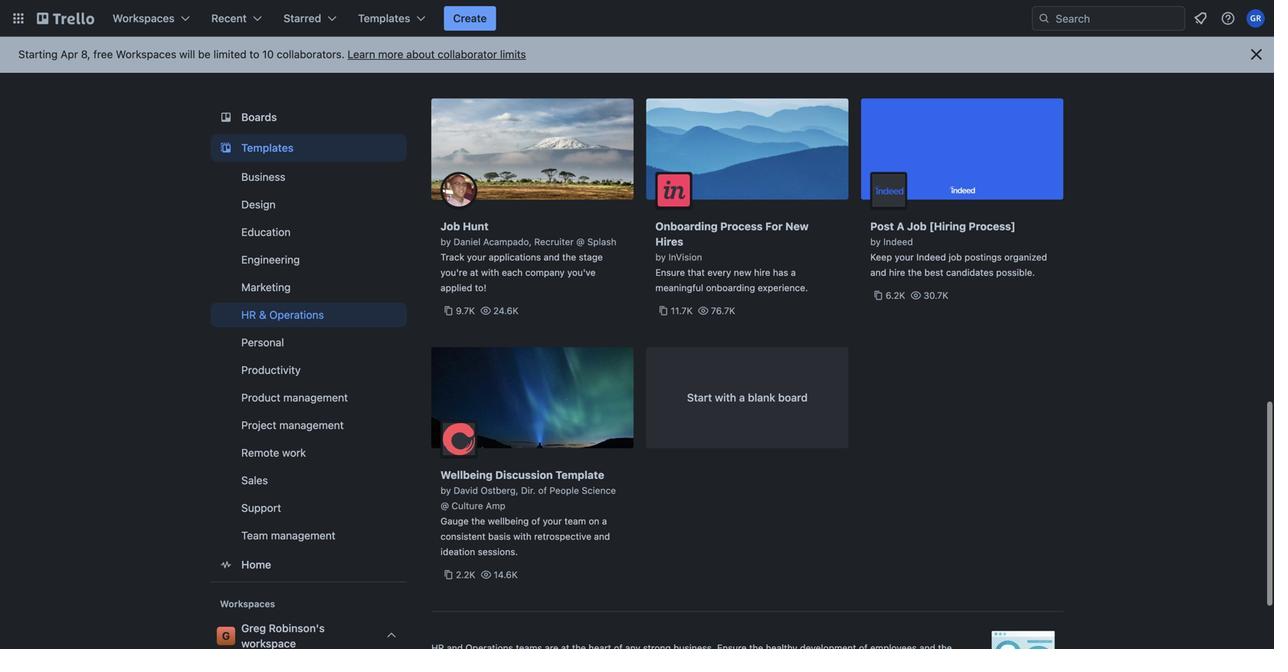 Task type: vqa. For each thing, say whether or not it's contained in the screenshot.
about
yes



Task type: describe. For each thing, give the bounding box(es) containing it.
will
[[179, 48, 195, 61]]

home
[[241, 558, 271, 571]]

create
[[453, 12, 487, 25]]

free
[[93, 48, 113, 61]]

hires
[[656, 235, 684, 248]]

splash
[[588, 236, 617, 247]]

template board image
[[217, 139, 235, 157]]

2 vertical spatial workspaces
[[220, 599, 275, 609]]

0 horizontal spatial indeed
[[884, 236, 913, 247]]

team management
[[241, 529, 336, 542]]

wellbeing
[[441, 469, 493, 481]]

wellbeing discussion template by david ostberg, dir. of people science @ culture amp gauge the wellbeing of your team on a consistent basis with retrospective and ideation sessions.
[[441, 469, 616, 557]]

hr & operations link
[[211, 303, 407, 327]]

applications
[[489, 252, 541, 263]]

search image
[[1039, 12, 1051, 25]]

design link
[[211, 192, 407, 217]]

start with a blank board button
[[647, 347, 849, 448]]

for
[[766, 220, 783, 233]]

discussion
[[495, 469, 553, 481]]

a inside onboarding process for new hires by invision ensure that every new hire has a meaningful onboarding experience.
[[791, 267, 796, 278]]

business link
[[211, 165, 407, 189]]

team management link
[[211, 523, 407, 548]]

basis
[[488, 531, 511, 542]]

sales
[[241, 474, 268, 487]]

templates inside templates link
[[241, 141, 294, 154]]

learn
[[348, 48, 375, 61]]

the inside post a job [hiring process] by indeed keep your indeed job postings organized and hire the best candidates possible.
[[908, 267, 922, 278]]

onboarding process for new hires by invision ensure that every new hire has a meaningful onboarding experience.
[[656, 220, 809, 293]]

workspaces button
[[103, 6, 199, 31]]

daniel acampado, recruiter @ splash image
[[441, 172, 478, 209]]

by inside wellbeing discussion template by david ostberg, dir. of people science @ culture amp gauge the wellbeing of your team on a consistent basis with retrospective and ideation sessions.
[[441, 485, 451, 496]]

culture
[[452, 500, 483, 511]]

your inside job hunt by daniel acampado, recruiter @ splash track your applications and the stage you're at with each company you've applied to!
[[467, 252, 486, 263]]

track
[[441, 252, 465, 263]]

start with a blank board
[[687, 391, 808, 404]]

and inside wellbeing discussion template by david ostberg, dir. of people science @ culture amp gauge the wellbeing of your team on a consistent basis with retrospective and ideation sessions.
[[594, 531, 610, 542]]

has
[[773, 267, 789, 278]]

support link
[[211, 496, 407, 520]]

home link
[[211, 551, 407, 579]]

blank
[[748, 391, 776, 404]]

76.7k
[[711, 305, 736, 316]]

start
[[687, 391, 712, 404]]

job
[[949, 252, 962, 263]]

your inside post a job [hiring process] by indeed keep your indeed job postings organized and hire the best candidates possible.
[[895, 252, 914, 263]]

process]
[[969, 220, 1016, 233]]

every
[[708, 267, 731, 278]]

hr & operations
[[241, 309, 324, 321]]

wellbeing
[[488, 516, 529, 527]]

personal link
[[211, 330, 407, 355]]

productivity link
[[211, 358, 407, 382]]

your inside wellbeing discussion template by david ostberg, dir. of people science @ culture amp gauge the wellbeing of your team on a consistent basis with retrospective and ideation sessions.
[[543, 516, 562, 527]]

and inside post a job [hiring process] by indeed keep your indeed job postings organized and hire the best candidates possible.
[[871, 267, 887, 278]]

acampado,
[[483, 236, 532, 247]]

team
[[241, 529, 268, 542]]

hr
[[241, 309, 256, 321]]

workspaces inside dropdown button
[[113, 12, 175, 25]]

product
[[241, 391, 281, 404]]

engineering link
[[211, 248, 407, 272]]

post a job [hiring process] by indeed keep your indeed job postings organized and hire the best candidates possible.
[[871, 220, 1048, 278]]

job hunt by daniel acampado, recruiter @ splash track your applications and the stage you're at with each company you've applied to!
[[441, 220, 617, 293]]

templates inside templates popup button
[[358, 12, 410, 25]]

collaborators.
[[277, 48, 345, 61]]

greg
[[241, 622, 266, 635]]

hr & operations icon image
[[965, 631, 1064, 649]]

each
[[502, 267, 523, 278]]

about
[[407, 48, 435, 61]]

applied
[[441, 282, 473, 293]]

indeed image
[[871, 172, 907, 209]]

ostberg,
[[481, 485, 519, 496]]

a inside wellbeing discussion template by david ostberg, dir. of people science @ culture amp gauge the wellbeing of your team on a consistent basis with retrospective and ideation sessions.
[[602, 516, 607, 527]]

new
[[734, 267, 752, 278]]

11.7k
[[671, 305, 693, 316]]

post
[[871, 220, 894, 233]]

project
[[241, 419, 277, 432]]

&
[[259, 309, 267, 321]]

apr
[[61, 48, 78, 61]]

invision image
[[656, 172, 692, 209]]

be
[[198, 48, 211, 61]]

hunt
[[463, 220, 489, 233]]

open information menu image
[[1221, 11, 1236, 26]]

gauge
[[441, 516, 469, 527]]

with inside job hunt by daniel acampado, recruiter @ splash track your applications and the stage you're at with each company you've applied to!
[[481, 267, 499, 278]]

remote work
[[241, 446, 306, 459]]

marketing
[[241, 281, 291, 294]]

management for project management
[[279, 419, 344, 432]]

starred
[[284, 12, 321, 25]]

job inside post a job [hiring process] by indeed keep your indeed job postings organized and hire the best candidates possible.
[[907, 220, 927, 233]]

new
[[786, 220, 809, 233]]

9.7k
[[456, 305, 475, 316]]

you've
[[568, 267, 596, 278]]

greg robinson (gregrobinson96) image
[[1247, 9, 1265, 28]]

hire inside onboarding process for new hires by invision ensure that every new hire has a meaningful onboarding experience.
[[754, 267, 771, 278]]



Task type: locate. For each thing, give the bounding box(es) containing it.
management for product management
[[283, 391, 348, 404]]

with
[[481, 267, 499, 278], [715, 391, 737, 404], [514, 531, 532, 542]]

0 vertical spatial the
[[562, 252, 577, 263]]

1 vertical spatial workspaces
[[116, 48, 176, 61]]

workspaces up free
[[113, 12, 175, 25]]

boards link
[[211, 103, 407, 131]]

keep
[[871, 252, 893, 263]]

0 horizontal spatial job
[[441, 220, 460, 233]]

david
[[454, 485, 478, 496]]

1 vertical spatial @
[[441, 500, 449, 511]]

hire inside post a job [hiring process] by indeed keep your indeed job postings organized and hire the best candidates possible.
[[889, 267, 906, 278]]

and down keep
[[871, 267, 887, 278]]

1 vertical spatial indeed
[[917, 252, 946, 263]]

hire down keep
[[889, 267, 906, 278]]

and down the on
[[594, 531, 610, 542]]

process
[[721, 220, 763, 233]]

1 horizontal spatial @
[[577, 236, 585, 247]]

with down wellbeing at bottom left
[[514, 531, 532, 542]]

of right wellbeing at bottom left
[[532, 516, 540, 527]]

the left best
[[908, 267, 922, 278]]

management inside "link"
[[279, 419, 344, 432]]

that
[[688, 267, 705, 278]]

1 vertical spatial a
[[739, 391, 745, 404]]

[hiring
[[930, 220, 966, 233]]

dir.
[[521, 485, 536, 496]]

1 vertical spatial the
[[908, 267, 922, 278]]

6.2k
[[886, 290, 906, 301]]

0 vertical spatial a
[[791, 267, 796, 278]]

invision
[[669, 252, 702, 263]]

1 horizontal spatial indeed
[[917, 252, 946, 263]]

at
[[470, 267, 479, 278]]

with inside wellbeing discussion template by david ostberg, dir. of people science @ culture amp gauge the wellbeing of your team on a consistent basis with retrospective and ideation sessions.
[[514, 531, 532, 542]]

consistent
[[441, 531, 486, 542]]

back to home image
[[37, 6, 94, 31]]

starting apr 8, free workspaces will be limited to 10 collaborators. learn more about collaborator limits
[[18, 48, 526, 61]]

with right at
[[481, 267, 499, 278]]

@ inside wellbeing discussion template by david ostberg, dir. of people science @ culture amp gauge the wellbeing of your team on a consistent basis with retrospective and ideation sessions.
[[441, 500, 449, 511]]

board
[[779, 391, 808, 404]]

recruiter
[[534, 236, 574, 247]]

by up track
[[441, 236, 451, 247]]

starred button
[[274, 6, 346, 31]]

by
[[441, 236, 451, 247], [871, 236, 881, 247], [656, 252, 666, 263], [441, 485, 451, 496]]

engineering
[[241, 253, 300, 266]]

2 vertical spatial and
[[594, 531, 610, 542]]

job up the 'daniel'
[[441, 220, 460, 233]]

product management
[[241, 391, 348, 404]]

best
[[925, 267, 944, 278]]

daniel
[[454, 236, 481, 247]]

2 job from the left
[[907, 220, 927, 233]]

board image
[[217, 108, 235, 126]]

1 horizontal spatial and
[[594, 531, 610, 542]]

templates link
[[211, 134, 407, 162]]

management down support link at left
[[271, 529, 336, 542]]

greg robinson's workspace
[[241, 622, 325, 649]]

0 vertical spatial workspaces
[[113, 12, 175, 25]]

candidates
[[946, 267, 994, 278]]

14.6k
[[494, 569, 518, 580]]

1 vertical spatial and
[[871, 267, 887, 278]]

with inside button
[[715, 391, 737, 404]]

robinson's
[[269, 622, 325, 635]]

2 horizontal spatial and
[[871, 267, 887, 278]]

0 vertical spatial with
[[481, 267, 499, 278]]

management
[[283, 391, 348, 404], [279, 419, 344, 432], [271, 529, 336, 542]]

workspaces
[[113, 12, 175, 25], [116, 48, 176, 61], [220, 599, 275, 609]]

0 horizontal spatial your
[[467, 252, 486, 263]]

and inside job hunt by daniel acampado, recruiter @ splash track your applications and the stage you're at with each company you've applied to!
[[544, 252, 560, 263]]

with right start
[[715, 391, 737, 404]]

ideation
[[441, 546, 475, 557]]

remote work link
[[211, 441, 407, 465]]

2 horizontal spatial a
[[791, 267, 796, 278]]

product management link
[[211, 386, 407, 410]]

by inside onboarding process for new hires by invision ensure that every new hire has a meaningful onboarding experience.
[[656, 252, 666, 263]]

1 job from the left
[[441, 220, 460, 233]]

@ up stage
[[577, 236, 585, 247]]

your
[[467, 252, 486, 263], [895, 252, 914, 263], [543, 516, 562, 527]]

2 horizontal spatial your
[[895, 252, 914, 263]]

management for team management
[[271, 529, 336, 542]]

1 hire from the left
[[754, 267, 771, 278]]

g
[[222, 630, 230, 642]]

2 vertical spatial a
[[602, 516, 607, 527]]

your right keep
[[895, 252, 914, 263]]

job right a
[[907, 220, 927, 233]]

0 vertical spatial of
[[538, 485, 547, 496]]

of right dir.
[[538, 485, 547, 496]]

management down the product management link
[[279, 419, 344, 432]]

marketing link
[[211, 275, 407, 300]]

hire
[[754, 267, 771, 278], [889, 267, 906, 278]]

more
[[378, 48, 404, 61]]

people
[[550, 485, 579, 496]]

the inside wellbeing discussion template by david ostberg, dir. of people science @ culture amp gauge the wellbeing of your team on a consistent basis with retrospective and ideation sessions.
[[471, 516, 485, 527]]

your up retrospective at the bottom left of page
[[543, 516, 562, 527]]

company
[[525, 267, 565, 278]]

learn more about collaborator limits link
[[348, 48, 526, 61]]

1 horizontal spatial hire
[[889, 267, 906, 278]]

0 vertical spatial templates
[[358, 12, 410, 25]]

primary element
[[0, 0, 1275, 37]]

2 horizontal spatial with
[[715, 391, 737, 404]]

0 horizontal spatial templates
[[241, 141, 294, 154]]

a inside button
[[739, 391, 745, 404]]

by down hires at the right top
[[656, 252, 666, 263]]

education
[[241, 226, 291, 238]]

@ up gauge
[[441, 500, 449, 511]]

0 horizontal spatial @
[[441, 500, 449, 511]]

organized
[[1005, 252, 1048, 263]]

workspaces up greg
[[220, 599, 275, 609]]

0 vertical spatial @
[[577, 236, 585, 247]]

templates up business
[[241, 141, 294, 154]]

indeed down a
[[884, 236, 913, 247]]

0 notifications image
[[1192, 9, 1210, 28]]

0 vertical spatial management
[[283, 391, 348, 404]]

Search field
[[1051, 7, 1185, 30]]

david ostberg, dir. of people science @ culture amp image
[[441, 421, 478, 458]]

design
[[241, 198, 276, 211]]

1 horizontal spatial job
[[907, 220, 927, 233]]

1 horizontal spatial with
[[514, 531, 532, 542]]

education link
[[211, 220, 407, 245]]

1 vertical spatial of
[[532, 516, 540, 527]]

0 horizontal spatial a
[[602, 516, 607, 527]]

workspaces down workspaces dropdown button at the top of the page
[[116, 48, 176, 61]]

operations
[[270, 309, 324, 321]]

create button
[[444, 6, 496, 31]]

workspace
[[241, 637, 296, 649]]

by up keep
[[871, 236, 881, 247]]

job
[[441, 220, 460, 233], [907, 220, 927, 233]]

by inside job hunt by daniel acampado, recruiter @ splash track your applications and the stage you're at with each company you've applied to!
[[441, 236, 451, 247]]

the down culture
[[471, 516, 485, 527]]

a
[[791, 267, 796, 278], [739, 391, 745, 404], [602, 516, 607, 527]]

by inside post a job [hiring process] by indeed keep your indeed job postings organized and hire the best candidates possible.
[[871, 236, 881, 247]]

@ inside job hunt by daniel acampado, recruiter @ splash track your applications and the stage you're at with each company you've applied to!
[[577, 236, 585, 247]]

retrospective
[[534, 531, 592, 542]]

possible.
[[997, 267, 1035, 278]]

amp
[[486, 500, 506, 511]]

the inside job hunt by daniel acampado, recruiter @ splash track your applications and the stage you're at with each company you've applied to!
[[562, 252, 577, 263]]

2 vertical spatial with
[[514, 531, 532, 542]]

project management
[[241, 419, 344, 432]]

a right has
[[791, 267, 796, 278]]

0 vertical spatial and
[[544, 252, 560, 263]]

0 horizontal spatial with
[[481, 267, 499, 278]]

starting
[[18, 48, 58, 61]]

the up you've
[[562, 252, 577, 263]]

support
[[241, 502, 281, 514]]

0 horizontal spatial and
[[544, 252, 560, 263]]

templates button
[[349, 6, 435, 31]]

science
[[582, 485, 616, 496]]

limits
[[500, 48, 526, 61]]

and down recruiter
[[544, 252, 560, 263]]

1 vertical spatial management
[[279, 419, 344, 432]]

ensure
[[656, 267, 685, 278]]

0 horizontal spatial the
[[471, 516, 485, 527]]

remote
[[241, 446, 279, 459]]

a right the on
[[602, 516, 607, 527]]

templates up more
[[358, 12, 410, 25]]

indeed up best
[[917, 252, 946, 263]]

2 horizontal spatial the
[[908, 267, 922, 278]]

a left blank
[[739, 391, 745, 404]]

by left david
[[441, 485, 451, 496]]

1 horizontal spatial the
[[562, 252, 577, 263]]

limited
[[214, 48, 247, 61]]

project management link
[[211, 413, 407, 438]]

recent button
[[202, 6, 271, 31]]

to
[[250, 48, 259, 61]]

1 horizontal spatial templates
[[358, 12, 410, 25]]

2.2k
[[456, 569, 476, 580]]

hire left has
[[754, 267, 771, 278]]

boards
[[241, 111, 277, 123]]

team
[[565, 516, 586, 527]]

management down productivity 'link'
[[283, 391, 348, 404]]

business
[[241, 171, 286, 183]]

1 vertical spatial templates
[[241, 141, 294, 154]]

0 vertical spatial indeed
[[884, 236, 913, 247]]

job inside job hunt by daniel acampado, recruiter @ splash track your applications and the stage you're at with each company you've applied to!
[[441, 220, 460, 233]]

0 horizontal spatial hire
[[754, 267, 771, 278]]

2 hire from the left
[[889, 267, 906, 278]]

1 horizontal spatial a
[[739, 391, 745, 404]]

sales link
[[211, 468, 407, 493]]

work
[[282, 446, 306, 459]]

and
[[544, 252, 560, 263], [871, 267, 887, 278], [594, 531, 610, 542]]

1 vertical spatial with
[[715, 391, 737, 404]]

2 vertical spatial the
[[471, 516, 485, 527]]

8,
[[81, 48, 90, 61]]

sessions.
[[478, 546, 518, 557]]

your up at
[[467, 252, 486, 263]]

1 horizontal spatial your
[[543, 516, 562, 527]]

home image
[[217, 556, 235, 574]]

2 vertical spatial management
[[271, 529, 336, 542]]



